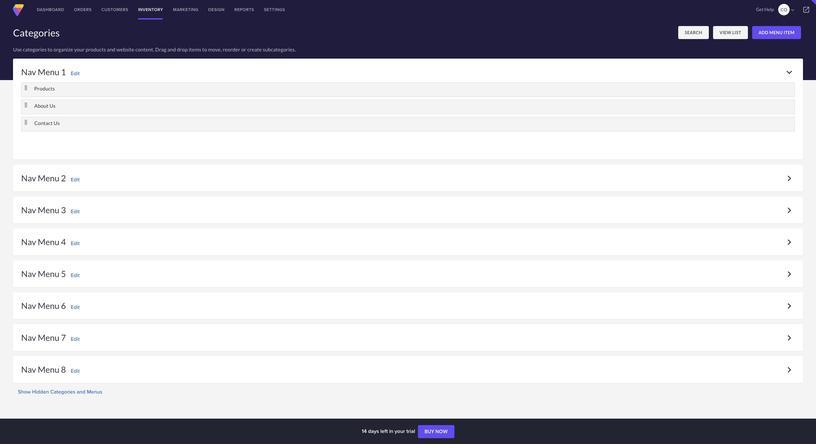 Task type: locate. For each thing, give the bounding box(es) containing it.
6
[[61, 301, 66, 311]]

1 nav from the top
[[21, 67, 36, 77]]

2 edit from the top
[[71, 176, 80, 183]]

us right contact
[[54, 120, 60, 126]]

and left website
[[107, 46, 115, 52]]

edit link right 7
[[71, 336, 80, 343]]


[[803, 6, 810, 14]]

menu left 5
[[38, 269, 59, 279]]

us right about
[[49, 103, 56, 109]]

edit right 7
[[71, 336, 80, 343]]

0 horizontal spatial your
[[74, 46, 85, 52]]

menu left "4"
[[38, 237, 59, 247]]

edit right 6
[[71, 304, 80, 311]]

2 nav from the top
[[21, 173, 36, 183]]

expand_more for nav menu 3
[[784, 205, 795, 216]]

7
[[61, 333, 66, 343]]

edit
[[71, 70, 80, 77], [71, 176, 80, 183], [71, 208, 80, 215], [71, 240, 80, 247], [71, 272, 80, 279], [71, 304, 80, 311], [71, 336, 80, 343], [71, 368, 80, 375]]

content.
[[135, 46, 154, 52]]

7 edit link from the top
[[71, 336, 80, 343]]

draghandle__icon image for about us
[[25, 103, 27, 108]]

1 edit from the top
[[71, 70, 80, 77]]

nav menu 5
[[21, 269, 66, 279]]

7 nav from the top
[[21, 333, 36, 343]]

your right in
[[395, 428, 405, 435]]

0 vertical spatial your
[[74, 46, 85, 52]]

edit link right 6
[[71, 304, 80, 311]]

customers
[[101, 7, 128, 13]]

items
[[189, 46, 201, 52]]

show hidden categories and menus
[[18, 388, 102, 396]]

1 horizontal spatial your
[[395, 428, 405, 435]]

5 nav from the top
[[21, 269, 36, 279]]

nav menu 3
[[21, 205, 66, 215]]

us
[[49, 103, 56, 109], [54, 120, 60, 126]]

menu left 8
[[38, 365, 59, 375]]

1 to from the left
[[48, 46, 52, 52]]

0 horizontal spatial to
[[48, 46, 52, 52]]

5 edit from the top
[[71, 272, 80, 279]]

menu left 1
[[38, 67, 59, 77]]

and left menus
[[77, 388, 85, 396]]

edit right 1
[[71, 70, 80, 77]]

edit right 3
[[71, 208, 80, 215]]

about us
[[34, 103, 56, 109]]

edit right 5
[[71, 272, 80, 279]]

2 draghandle__icon image from the top
[[25, 103, 27, 108]]

3 draghandle__icon image from the top
[[25, 120, 27, 125]]

3 edit from the top
[[71, 208, 80, 215]]

menu for 5
[[38, 269, 59, 279]]

edit link for nav menu 3
[[71, 208, 80, 215]]

1 edit link from the top
[[71, 70, 80, 77]]

products
[[86, 46, 106, 52]]

edit for nav menu 8
[[71, 368, 80, 375]]

categories
[[13, 27, 60, 38], [50, 388, 75, 396]]

edit link for nav menu 6
[[71, 304, 80, 311]]

edit link for nav menu 1
[[71, 70, 80, 77]]

menu for 1
[[38, 67, 59, 77]]

1 vertical spatial us
[[54, 120, 60, 126]]

7 expand_more from the top
[[784, 333, 795, 344]]

us for contact us
[[54, 120, 60, 126]]

add menu item
[[759, 30, 795, 35]]

nav for nav menu 6
[[21, 301, 36, 311]]

to
[[48, 46, 52, 52], [202, 46, 207, 52]]

4 expand_more from the top
[[784, 237, 795, 248]]

drag
[[155, 46, 166, 52]]

8 expand_more from the top
[[784, 365, 795, 376]]

edit link
[[71, 70, 80, 77], [71, 176, 80, 183], [71, 208, 80, 215], [71, 240, 80, 247], [71, 272, 80, 279], [71, 304, 80, 311], [71, 336, 80, 343], [71, 368, 80, 375]]

1 horizontal spatial to
[[202, 46, 207, 52]]

0 vertical spatial categories
[[13, 27, 60, 38]]

buy now
[[425, 429, 448, 435]]

organize
[[53, 46, 73, 52]]

edit for nav menu 1
[[71, 70, 80, 77]]

nav menu 7
[[21, 333, 66, 343]]

6 expand_more from the top
[[784, 301, 795, 312]]

5 edit link from the top
[[71, 272, 80, 279]]

4 edit link from the top
[[71, 240, 80, 247]]

menu left 6
[[38, 301, 59, 311]]

edit for nav menu 6
[[71, 304, 80, 311]]

1 horizontal spatial and
[[107, 46, 115, 52]]

menu left 7
[[38, 333, 59, 343]]

categories up categories at the top left of page
[[13, 27, 60, 38]]

categories right hidden
[[50, 388, 75, 396]]

edit link for nav menu 2
[[71, 176, 80, 183]]

menu left 3
[[38, 205, 59, 215]]

3 expand_more from the top
[[784, 205, 795, 216]]

1 draghandle__icon image from the top
[[25, 86, 27, 90]]

edit for nav menu 4
[[71, 240, 80, 247]]

edit right the 2
[[71, 176, 80, 183]]

us for about us
[[49, 103, 56, 109]]

3 edit link from the top
[[71, 208, 80, 215]]

add
[[759, 30, 769, 35]]

0 vertical spatial draghandle__icon image
[[25, 86, 27, 90]]

draghandle__icon image left products
[[25, 86, 27, 90]]

draghandle__icon image for contact us
[[25, 120, 27, 125]]

menu for 4
[[38, 237, 59, 247]]

edit for nav menu 5
[[71, 272, 80, 279]]

expand_more for nav menu 8
[[784, 365, 795, 376]]

1 vertical spatial your
[[395, 428, 405, 435]]

to right items
[[202, 46, 207, 52]]

show
[[18, 388, 31, 396]]

edit link right 3
[[71, 208, 80, 215]]

6 edit link from the top
[[71, 304, 80, 311]]

edit right 8
[[71, 368, 80, 375]]

nav for nav menu 8
[[21, 365, 36, 375]]

trial
[[406, 428, 415, 435]]

6 nav from the top
[[21, 301, 36, 311]]

3 nav from the top
[[21, 205, 36, 215]]

expand_more
[[784, 67, 795, 78], [784, 173, 795, 184], [784, 205, 795, 216], [784, 237, 795, 248], [784, 269, 795, 280], [784, 301, 795, 312], [784, 333, 795, 344], [784, 365, 795, 376]]

search
[[685, 30, 702, 35]]

edit link right the 2
[[71, 176, 80, 183]]

nav for nav menu 4
[[21, 237, 36, 247]]

4 edit from the top
[[71, 240, 80, 247]]

nav for nav menu 5
[[21, 269, 36, 279]]

list
[[733, 30, 741, 35]]

your right organize
[[74, 46, 85, 52]]

draghandle__icon image
[[25, 86, 27, 90], [25, 103, 27, 108], [25, 120, 27, 125]]

4 nav from the top
[[21, 237, 36, 247]]

move,
[[208, 46, 222, 52]]

6 edit from the top
[[71, 304, 80, 311]]

nav
[[21, 67, 36, 77], [21, 173, 36, 183], [21, 205, 36, 215], [21, 237, 36, 247], [21, 269, 36, 279], [21, 301, 36, 311], [21, 333, 36, 343], [21, 365, 36, 375]]

view list
[[720, 30, 741, 35]]

and
[[107, 46, 115, 52], [167, 46, 176, 52], [77, 388, 85, 396]]

nav for nav menu 2
[[21, 173, 36, 183]]

0 horizontal spatial and
[[77, 388, 85, 396]]

8 nav from the top
[[21, 365, 36, 375]]

edit link for nav menu 5
[[71, 272, 80, 279]]

edit link right 8
[[71, 368, 80, 375]]

7 edit from the top
[[71, 336, 80, 343]]

use
[[13, 46, 22, 52]]


[[790, 7, 796, 13]]

edit link right 5
[[71, 272, 80, 279]]

menu
[[770, 30, 783, 35], [38, 67, 59, 77], [38, 173, 59, 183], [38, 205, 59, 215], [38, 237, 59, 247], [38, 269, 59, 279], [38, 301, 59, 311], [38, 333, 59, 343], [38, 365, 59, 375]]

1 vertical spatial draghandle__icon image
[[25, 103, 27, 108]]

menu for item
[[770, 30, 783, 35]]

edit link right "4"
[[71, 240, 80, 247]]

draghandle__icon image left about
[[25, 103, 27, 108]]

5 expand_more from the top
[[784, 269, 795, 280]]

2 expand_more from the top
[[784, 173, 795, 184]]

menu left the 2
[[38, 173, 59, 183]]

to left organize
[[48, 46, 52, 52]]

menu for 6
[[38, 301, 59, 311]]

nav menu 1
[[21, 67, 66, 77]]

8 edit from the top
[[71, 368, 80, 375]]

menu for 7
[[38, 333, 59, 343]]

4
[[61, 237, 66, 247]]

about
[[34, 103, 48, 109]]

draghandle__icon image left contact
[[25, 120, 27, 125]]

and left drop
[[167, 46, 176, 52]]

show hidden categories and menus link
[[13, 388, 102, 396]]

2 vertical spatial draghandle__icon image
[[25, 120, 27, 125]]

1 expand_more from the top
[[784, 67, 795, 78]]

your
[[74, 46, 85, 52], [395, 428, 405, 435]]

edit link right 1
[[71, 70, 80, 77]]

your for in
[[395, 428, 405, 435]]

2 edit link from the top
[[71, 176, 80, 183]]

buy now link
[[418, 426, 454, 439]]

0 vertical spatial us
[[49, 103, 56, 109]]

add menu item link
[[752, 26, 801, 39]]

nav menu 2
[[21, 173, 66, 183]]

left
[[380, 428, 388, 435]]

design
[[208, 7, 225, 13]]

edit for nav menu 2
[[71, 176, 80, 183]]

2 horizontal spatial and
[[167, 46, 176, 52]]

edit right "4"
[[71, 240, 80, 247]]

8 edit link from the top
[[71, 368, 80, 375]]

menu right add in the right of the page
[[770, 30, 783, 35]]



Task type: vqa. For each thing, say whether or not it's contained in the screenshot.
more_vert
no



Task type: describe. For each thing, give the bounding box(es) containing it.
edit for nav menu 7
[[71, 336, 80, 343]]

co
[[781, 7, 787, 12]]

menus
[[87, 388, 102, 396]]

expand_more for nav menu 5
[[784, 269, 795, 280]]

menu for 2
[[38, 173, 59, 183]]

view list link
[[713, 26, 748, 39]]

1
[[61, 67, 66, 77]]

in
[[389, 428, 393, 435]]

days
[[368, 428, 379, 435]]

contact us
[[34, 120, 60, 126]]

reorder
[[223, 46, 240, 52]]

edit link for nav menu 7
[[71, 336, 80, 343]]

draghandle__icon image for products
[[25, 86, 27, 90]]

drop
[[177, 46, 188, 52]]

edit for nav menu 3
[[71, 208, 80, 215]]

nav menu 4
[[21, 237, 66, 247]]

contact
[[34, 120, 53, 126]]

menu for 8
[[38, 365, 59, 375]]

menu for 3
[[38, 205, 59, 215]]

item
[[784, 30, 795, 35]]

help
[[765, 7, 774, 12]]

dashboard
[[37, 7, 64, 13]]

use categories to organize your products and website content. drag and drop items to move, reorder or create subcategories.
[[13, 46, 296, 52]]

1 vertical spatial categories
[[50, 388, 75, 396]]

expand_more for nav menu 1
[[784, 67, 795, 78]]

get help
[[756, 7, 774, 12]]

co 
[[781, 7, 796, 13]]

your for organize
[[74, 46, 85, 52]]

14 days left in your trial
[[362, 428, 417, 435]]

categories
[[23, 46, 47, 52]]

settings
[[264, 7, 285, 13]]

now
[[436, 429, 448, 435]]

or
[[241, 46, 246, 52]]

5
[[61, 269, 66, 279]]

view
[[720, 30, 732, 35]]

nav for nav menu 1
[[21, 67, 36, 77]]

orders
[[74, 7, 92, 13]]

marketing
[[173, 7, 199, 13]]

edit link for nav menu 4
[[71, 240, 80, 247]]

2 to from the left
[[202, 46, 207, 52]]

create
[[247, 46, 262, 52]]

buy
[[425, 429, 434, 435]]

hidden
[[32, 388, 49, 396]]

products
[[34, 85, 55, 92]]

nav menu 6
[[21, 301, 66, 311]]

nav for nav menu 3
[[21, 205, 36, 215]]

edit link for nav menu 8
[[71, 368, 80, 375]]

get
[[756, 7, 764, 12]]

 link
[[797, 0, 816, 20]]

subcategories.
[[263, 46, 296, 52]]

reports
[[234, 7, 254, 13]]

search link
[[678, 26, 709, 39]]

3
[[61, 205, 66, 215]]

expand_more for nav menu 6
[[784, 301, 795, 312]]

website
[[116, 46, 134, 52]]

2
[[61, 173, 66, 183]]

inventory
[[138, 7, 163, 13]]

expand_more for nav menu 7
[[784, 333, 795, 344]]

nav menu 8
[[21, 365, 66, 375]]

expand_more for nav menu 4
[[784, 237, 795, 248]]

nav for nav menu 7
[[21, 333, 36, 343]]

14
[[362, 428, 367, 435]]

expand_more for nav menu 2
[[784, 173, 795, 184]]

8
[[61, 365, 66, 375]]

dashboard link
[[32, 0, 69, 20]]



